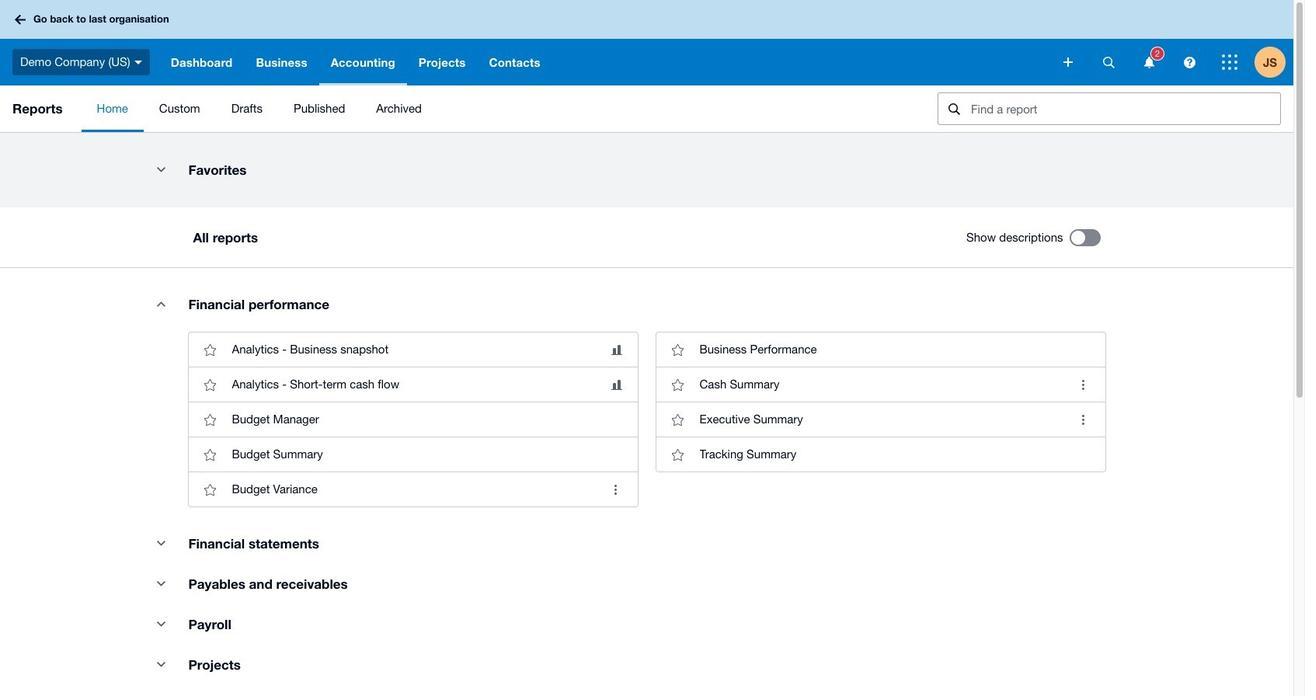 Task type: describe. For each thing, give the bounding box(es) containing it.
4 collapse report group image from the top
[[146, 609, 177, 640]]

expand report group image
[[146, 289, 177, 320]]

3 favorite image from the top
[[195, 404, 226, 435]]

more options image
[[1068, 404, 1099, 435]]

3 collapse report group image from the top
[[146, 568, 177, 599]]

5 favorite image from the top
[[195, 474, 226, 505]]

1 collapse report group image from the top
[[146, 154, 177, 185]]

1 favorite image from the top
[[195, 334, 226, 365]]



Task type: vqa. For each thing, say whether or not it's contained in the screenshot.
menu
yes



Task type: locate. For each thing, give the bounding box(es) containing it.
Find a report text field
[[970, 93, 1281, 124]]

4 favorite image from the top
[[195, 439, 226, 470]]

favorite image
[[195, 334, 226, 365], [195, 369, 226, 400], [195, 404, 226, 435], [195, 439, 226, 470], [195, 474, 226, 505]]

None field
[[938, 92, 1282, 125]]

0 horizontal spatial svg image
[[134, 60, 142, 64]]

svg image
[[15, 14, 26, 24], [1223, 54, 1238, 70], [1184, 56, 1196, 68], [1064, 58, 1073, 67]]

menu
[[81, 86, 926, 132]]

banner
[[0, 0, 1294, 86]]

5 collapse report group image from the top
[[146, 649, 177, 680]]

svg image
[[1103, 56, 1115, 68], [1145, 56, 1155, 68], [134, 60, 142, 64]]

2 collapse report group image from the top
[[146, 528, 177, 559]]

more options image
[[1068, 369, 1099, 400]]

2 horizontal spatial svg image
[[1145, 56, 1155, 68]]

2 favorite image from the top
[[195, 369, 226, 400]]

collapse report group image
[[146, 154, 177, 185], [146, 528, 177, 559], [146, 568, 177, 599], [146, 609, 177, 640], [146, 649, 177, 680]]

1 horizontal spatial svg image
[[1103, 56, 1115, 68]]



